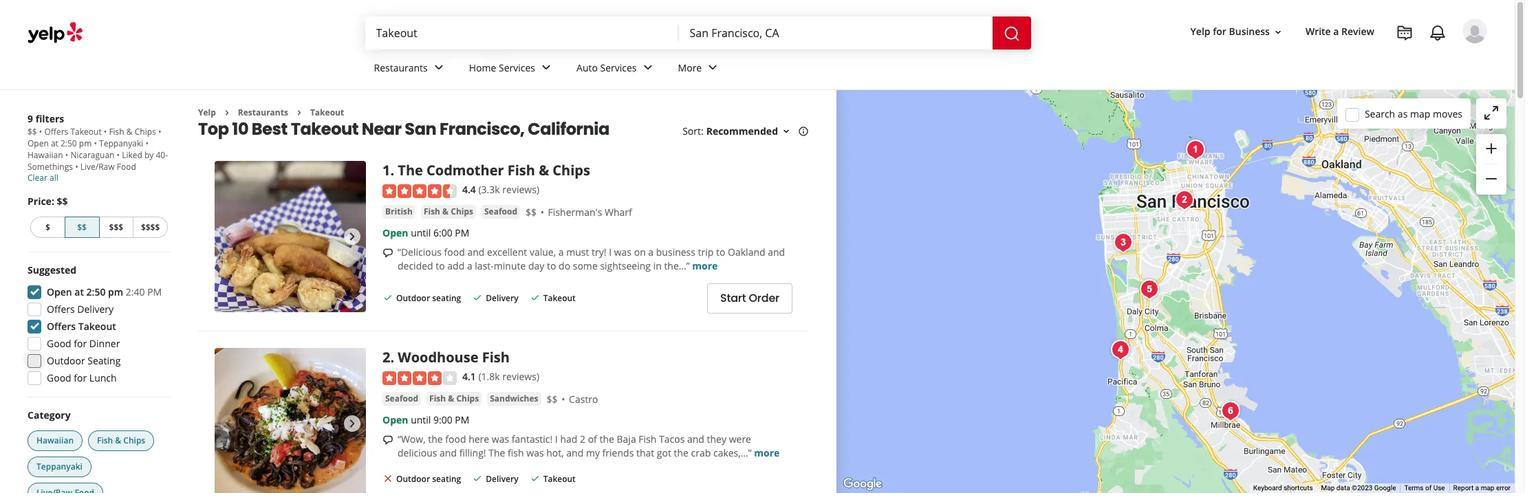 Task type: describe. For each thing, give the bounding box(es) containing it.
0 horizontal spatial the
[[428, 433, 443, 446]]

. for 2
[[390, 348, 394, 367]]

british button
[[383, 205, 416, 219]]

add
[[447, 259, 465, 272]]

fisherman's wharf
[[548, 206, 632, 219]]

business
[[1229, 25, 1270, 38]]

16 chevron right v2 image
[[221, 107, 232, 118]]

category
[[28, 409, 71, 422]]

terms of use
[[1405, 484, 1445, 492]]

open until 9:00 pm
[[383, 413, 470, 426]]

1 horizontal spatial 2:50
[[86, 286, 106, 299]]

terms
[[1405, 484, 1424, 492]]

review
[[1342, 25, 1375, 38]]

try!
[[592, 246, 607, 259]]

write
[[1306, 25, 1331, 38]]

brad k. image
[[1463, 19, 1488, 43]]

9 filters
[[28, 112, 64, 125]]

woodhouse fish link
[[398, 348, 510, 367]]

1 horizontal spatial pm
[[108, 286, 123, 299]]

a right report
[[1476, 484, 1480, 492]]

offers takeout
[[47, 320, 116, 333]]

10
[[232, 118, 249, 141]]

map for moves
[[1411, 107, 1431, 120]]

takeout link
[[310, 107, 344, 118]]

$$$$ button
[[133, 217, 168, 238]]

40-
[[156, 149, 168, 161]]

terms of use link
[[1405, 484, 1445, 492]]

16 chevron right v2 image
[[294, 107, 305, 118]]

"delicious
[[398, 246, 442, 259]]

next image
[[344, 416, 361, 432]]

• left 40-
[[145, 138, 149, 149]]

food inside ""delicious food and excellent value, a must try!  i was on a business trip to oakland and decided to add a last-minute day to do some sightseeing in the…""
[[444, 246, 465, 259]]

• live/raw food
[[73, 161, 136, 173]]

until for the
[[411, 226, 431, 239]]

takeout up dinner
[[78, 320, 116, 333]]

map region
[[741, 0, 1526, 493]]

more link for woodhouse fish
[[754, 446, 780, 460]]

more link for the codmother fish & chips
[[692, 259, 718, 272]]

for for lunch
[[74, 372, 87, 385]]

auto services link
[[566, 50, 667, 89]]

takeout down do
[[543, 293, 576, 304]]

and down had
[[567, 446, 584, 460]]

takeout down the hot,
[[543, 473, 576, 485]]

shortcuts
[[1284, 484, 1313, 492]]

here
[[469, 433, 489, 446]]

2:40
[[126, 286, 145, 299]]

fish & chips button for the
[[421, 205, 476, 219]]

day
[[528, 259, 545, 272]]

$$ inside $$ • offers takeout • fish & chips • open at 2:50 pm • teppanyaki • hawaiian • nicaraguan •
[[28, 126, 37, 138]]

delicious
[[398, 446, 437, 460]]

sandwiches button
[[487, 392, 541, 406]]

yelp for yelp for business
[[1191, 25, 1211, 38]]

a right write on the right of the page
[[1334, 25, 1339, 38]]

recommended
[[706, 125, 778, 138]]

yelp link
[[198, 107, 216, 118]]

of inside "wow, the food here was fantastic! i had 2 of the baja fish tacos and they were delicious and filling! the fish was hot, and my friends that got the crab cakes,…" more
[[588, 433, 597, 446]]

previous image for 1
[[220, 229, 237, 245]]

open until 6:00 pm
[[383, 226, 470, 239]]

lunch
[[89, 372, 117, 385]]

fish & chips link for woodhouse
[[427, 392, 482, 406]]

recommended button
[[706, 125, 792, 138]]

6:00
[[433, 226, 453, 239]]

fish up 4.4 (3.3k reviews)
[[508, 161, 535, 180]]

outdoor seating for 16 checkmark v2 image below fantastic! on the left of the page
[[396, 473, 461, 485]]

for for dinner
[[74, 337, 87, 350]]

©2023
[[1352, 484, 1373, 492]]

fish & chips for the
[[424, 206, 473, 217]]

pm inside $$ • offers takeout • fish & chips • open at 2:50 pm • teppanyaki • hawaiian • nicaraguan •
[[79, 138, 92, 149]]

. for 1
[[390, 161, 394, 180]]

in
[[653, 259, 662, 272]]

2 horizontal spatial the
[[674, 446, 689, 460]]

• up live/raw
[[94, 138, 97, 149]]

0 horizontal spatial l&l hawaiian barbecue image
[[1136, 276, 1164, 303]]

suggested
[[28, 264, 76, 277]]

live/raw
[[80, 161, 115, 173]]

16 checkmark v2 image down fantastic! on the left of the page
[[530, 473, 541, 484]]

price:
[[28, 195, 54, 208]]

woodhouse fish image
[[215, 348, 366, 493]]

value,
[[530, 246, 556, 259]]

hawaiian inside $$ • offers takeout • fish & chips • open at 2:50 pm • teppanyaki • hawaiian • nicaraguan •
[[28, 149, 63, 161]]

restaurants inside business categories element
[[374, 61, 428, 74]]

start order
[[720, 291, 780, 306]]

home services link
[[458, 50, 566, 89]]

offers delivery
[[47, 303, 114, 316]]

Find text field
[[376, 25, 668, 41]]

open for open at 2:50 pm 2:40 pm
[[47, 286, 72, 299]]

$$ left castro
[[547, 393, 558, 406]]

previous image for 2
[[220, 416, 237, 432]]

0 vertical spatial seafood link
[[482, 205, 520, 219]]

ono hawaiian bbq image
[[1110, 229, 1137, 257]]

and up last-
[[468, 246, 485, 259]]

next image
[[344, 229, 361, 245]]

price: $$ group
[[28, 195, 171, 241]]

all
[[50, 172, 58, 184]]

1 vertical spatial was
[[492, 433, 509, 446]]

$$ right price:
[[57, 195, 68, 208]]

1 horizontal spatial restaurants link
[[363, 50, 458, 89]]

more inside "wow, the food here was fantastic! i had 2 of the baja fish tacos and they were delicious and filling! the fish was hot, and my friends that got the crab cakes,…" more
[[754, 446, 780, 460]]

and left 'filling!'
[[440, 446, 457, 460]]

wharf
[[605, 206, 632, 219]]

1 horizontal spatial to
[[547, 259, 556, 272]]

4.1 star rating image
[[383, 371, 457, 385]]

on
[[634, 246, 646, 259]]

fish inside "wow, the food here was fantastic! i had 2 of the baja fish tacos and they were delicious and filling! the fish was hot, and my friends that got the crab cakes,…" more
[[639, 433, 657, 446]]

order
[[749, 291, 780, 306]]

outdoor seating for 16 checkmark v2 image underneath day
[[396, 293, 461, 304]]

open for open until 9:00 pm
[[383, 413, 408, 426]]

teppanyaki inside button
[[36, 461, 82, 473]]

4.4 (3.3k reviews)
[[462, 183, 539, 196]]

• left "nicaraguan" on the top left of the page
[[65, 149, 68, 161]]

teppanyaki inside $$ • offers takeout • fish & chips • open at 2:50 pm • teppanyaki • hawaiian • nicaraguan •
[[99, 138, 143, 149]]

yelp for business button
[[1185, 20, 1289, 44]]

near
[[362, 118, 402, 141]]

some
[[573, 259, 598, 272]]

california
[[528, 118, 610, 141]]

auto services
[[577, 61, 637, 74]]

moves
[[1433, 107, 1463, 120]]

none field near
[[690, 25, 982, 41]]

offers inside $$ • offers takeout • fish & chips • open at 2:50 pm • teppanyaki • hawaiian • nicaraguan •
[[44, 126, 68, 138]]

oakland
[[728, 246, 766, 259]]

clear all
[[28, 172, 58, 184]]

1 vertical spatial restaurants link
[[238, 107, 288, 118]]

business categories element
[[363, 50, 1488, 89]]

services for home services
[[499, 61, 535, 74]]

outdoor seating
[[47, 354, 121, 367]]

4.1 (1.8k reviews)
[[462, 370, 539, 384]]

sightseeing
[[600, 259, 651, 272]]

4.4
[[462, 183, 476, 196]]

1 horizontal spatial was
[[527, 446, 544, 460]]

friends
[[603, 446, 634, 460]]

google image
[[840, 475, 886, 493]]

seafood for the seafood button corresponding to top "seafood" link
[[484, 206, 517, 217]]

16 checkmark v2 image down last-
[[472, 292, 483, 303]]

0 horizontal spatial to
[[436, 259, 445, 272]]

were
[[729, 433, 751, 446]]

• up "nicaraguan" on the top left of the page
[[104, 126, 107, 138]]

0 horizontal spatial the codmother fish & chips image
[[215, 161, 366, 313]]

$$$ button
[[99, 217, 133, 238]]

fish up 9:00
[[429, 393, 446, 404]]

for for business
[[1213, 25, 1227, 38]]

sandwiches
[[490, 393, 538, 404]]

woodhouse fish image
[[1171, 186, 1199, 214]]

seafood button for "seafood" link to the left
[[383, 392, 421, 406]]

a up do
[[559, 246, 564, 259]]

yelp for business
[[1191, 25, 1270, 38]]

chips inside $$ • offers takeout • fish & chips • open at 2:50 pm • teppanyaki • hawaiian • nicaraguan •
[[135, 126, 156, 138]]

2 vertical spatial fish & chips button
[[88, 431, 154, 451]]

pm for 1
[[455, 226, 470, 239]]

delivery for 16 checkmark v2 image below fantastic! on the left of the page
[[486, 473, 519, 485]]

1 horizontal spatial the
[[600, 433, 614, 446]]

4.4 star rating image
[[383, 184, 457, 198]]

map data ©2023 google
[[1322, 484, 1396, 492]]

by
[[144, 149, 154, 161]]

fish up '4.1 (1.8k reviews)'
[[482, 348, 510, 367]]

16 chevron down v2 image
[[1273, 27, 1284, 38]]

seafood button for top "seafood" link
[[482, 205, 520, 219]]

crab
[[691, 446, 711, 460]]

use
[[1434, 484, 1445, 492]]

$$$$
[[141, 222, 160, 233]]

1 horizontal spatial group
[[1477, 134, 1507, 195]]

takeout inside $$ • offers takeout • fish & chips • open at 2:50 pm • teppanyaki • hawaiian • nicaraguan •
[[70, 126, 102, 138]]

"delicious food and excellent value, a must try!  i was on a business trip to oakland and decided to add a last-minute day to do some sightseeing in the…"
[[398, 246, 785, 272]]

food
[[117, 161, 136, 173]]

dinner
[[89, 337, 120, 350]]

$
[[45, 222, 50, 233]]

excellent
[[487, 246, 527, 259]]

do
[[559, 259, 571, 272]]

write a review link
[[1300, 20, 1380, 44]]

0 vertical spatial more
[[692, 259, 718, 272]]

search
[[1365, 107, 1396, 120]]

9
[[28, 112, 33, 125]]

& for 'fish & chips' button related to the
[[443, 206, 449, 217]]



Task type: locate. For each thing, give the bounding box(es) containing it.
notifications image
[[1430, 25, 1446, 41]]

1 slideshow element from the top
[[215, 161, 366, 313]]

good down offers takeout
[[47, 337, 71, 350]]

16 checkmark v2 image for outdoor seating
[[383, 292, 394, 303]]

teppanyaki down hawaiian button
[[36, 461, 82, 473]]

restaurants right 16 chevron right v2 icon
[[238, 107, 288, 118]]

a right on
[[648, 246, 654, 259]]

reviews) right "(3.3k" at left top
[[503, 183, 539, 196]]

24 chevron down v2 image inside restaurants link
[[431, 59, 447, 76]]

1 vertical spatial for
[[74, 337, 87, 350]]

the up friends
[[600, 433, 614, 446]]

my
[[586, 446, 600, 460]]

16 speech v2 image
[[383, 247, 394, 258], [383, 435, 394, 446]]

more link right cakes,…" at the left of the page
[[754, 446, 780, 460]]

2 24 chevron down v2 image from the left
[[640, 59, 656, 76]]

map right as in the top of the page
[[1411, 107, 1431, 120]]

0 vertical spatial of
[[588, 433, 597, 446]]

1 vertical spatial offers
[[47, 303, 75, 316]]

delivery inside group
[[77, 303, 114, 316]]

yelp for yelp link
[[198, 107, 216, 118]]

seating down add
[[432, 293, 461, 304]]

until up "wow,
[[411, 413, 431, 426]]

2:50 up offers delivery
[[86, 286, 106, 299]]

1 previous image from the top
[[220, 229, 237, 245]]

. up 4.1 star rating image
[[390, 348, 394, 367]]

woodhouse
[[398, 348, 479, 367]]

1 vertical spatial .
[[390, 348, 394, 367]]

the down 9:00
[[428, 433, 443, 446]]

1 horizontal spatial the
[[489, 446, 505, 460]]

services for auto services
[[600, 61, 637, 74]]

2 16 speech v2 image from the top
[[383, 435, 394, 446]]

2 until from the top
[[411, 413, 431, 426]]

2:50
[[61, 138, 77, 149], [86, 286, 106, 299]]

0 vertical spatial restaurants link
[[363, 50, 458, 89]]

(3.3k
[[479, 183, 500, 196]]

i inside "wow, the food here was fantastic! i had 2 of the baja fish tacos and they were delicious and filling! the fish was hot, and my friends that got the crab cakes,…" more
[[555, 433, 558, 446]]

to left add
[[436, 259, 445, 272]]

0 horizontal spatial 2:50
[[61, 138, 77, 149]]

2 . woodhouse fish
[[383, 348, 510, 367]]

offers down filters
[[44, 126, 68, 138]]

1 horizontal spatial services
[[600, 61, 637, 74]]

filling!
[[459, 446, 486, 460]]

i inside ""delicious food and excellent value, a must try!  i was on a business trip to oakland and decided to add a last-minute day to do some sightseeing in the…""
[[609, 246, 612, 259]]

24 chevron down v2 image inside more link
[[705, 59, 721, 76]]

0 horizontal spatial at
[[51, 138, 58, 149]]

was up sightseeing
[[614, 246, 632, 259]]

expand map image
[[1484, 105, 1500, 121]]

open down suggested
[[47, 286, 72, 299]]

2 vertical spatial for
[[74, 372, 87, 385]]

the codmother fish & chips link
[[398, 161, 590, 180]]

delivery down minute
[[486, 293, 519, 304]]

user actions element
[[1180, 17, 1507, 102]]

0 horizontal spatial none field
[[376, 25, 668, 41]]

the codmother fish & chips image
[[1182, 136, 1210, 164], [215, 161, 366, 313]]

until for woodhouse
[[411, 413, 431, 426]]

must
[[566, 246, 589, 259]]

1 vertical spatial reviews)
[[503, 370, 539, 384]]

offers for offers delivery
[[47, 303, 75, 316]]

group
[[1477, 134, 1507, 195], [23, 264, 171, 389]]

1 vertical spatial pm
[[147, 286, 162, 299]]

was down fantastic! on the left of the page
[[527, 446, 544, 460]]

0 vertical spatial at
[[51, 138, 58, 149]]

fish & chips link up 9:00
[[427, 392, 482, 406]]

0 vertical spatial 16 speech v2 image
[[383, 247, 394, 258]]

reviews) for fish
[[503, 370, 539, 384]]

trip
[[698, 246, 714, 259]]

2 vertical spatial was
[[527, 446, 544, 460]]

seating
[[432, 293, 461, 304], [432, 473, 461, 485]]

16 checkmark v2 image
[[472, 292, 483, 303], [530, 292, 541, 303], [530, 473, 541, 484]]

• left liked
[[117, 149, 120, 161]]

fish inside $$ • offers takeout • fish & chips • open at 2:50 pm • teppanyaki • hawaiian • nicaraguan •
[[109, 126, 124, 138]]

slideshow element for 2
[[215, 348, 366, 493]]

hawaiian inside button
[[36, 435, 74, 447]]

0 vertical spatial seafood button
[[482, 205, 520, 219]]

takeout up "nicaraguan" on the top left of the page
[[70, 126, 102, 138]]

0 vertical spatial outdoor
[[396, 293, 430, 304]]

2 inside "wow, the food here was fantastic! i had 2 of the baja fish tacos and they were delicious and filling! the fish was hot, and my friends that got the crab cakes,…" more
[[580, 433, 586, 446]]

seafood button down 4.1 star rating image
[[383, 392, 421, 406]]

0 horizontal spatial services
[[499, 61, 535, 74]]

seafood down 4.4 (3.3k reviews)
[[484, 206, 517, 217]]

teppanyaki button
[[28, 457, 91, 478]]

0 vertical spatial food
[[444, 246, 465, 259]]

seating for 16 checkmark v2 image underneath day
[[432, 293, 461, 304]]

1 vertical spatial seating
[[432, 473, 461, 485]]

seafood link down 4.1 star rating image
[[383, 392, 421, 406]]

to
[[716, 246, 726, 259], [436, 259, 445, 272], [547, 259, 556, 272]]

$$ • offers takeout • fish & chips • open at 2:50 pm • teppanyaki • hawaiian • nicaraguan •
[[28, 126, 161, 161]]

fish & chips up 9:00
[[429, 393, 479, 404]]

reviews) up sandwiches
[[503, 370, 539, 384]]

fish & chips
[[424, 206, 473, 217], [429, 393, 479, 404], [97, 435, 145, 447]]

24 chevron down v2 image
[[538, 59, 555, 76], [705, 59, 721, 76]]

codmother
[[427, 161, 504, 180]]

at
[[51, 138, 58, 149], [75, 286, 84, 299]]

open down 9 filters
[[28, 138, 49, 149]]

0 vertical spatial 2:50
[[61, 138, 77, 149]]

fish & chips button for woodhouse
[[427, 392, 482, 406]]

offers for offers takeout
[[47, 320, 76, 333]]

16 close v2 image
[[383, 473, 394, 484]]

the left the 'fish'
[[489, 446, 505, 460]]

• left live/raw
[[75, 161, 78, 173]]

more link
[[692, 259, 718, 272], [754, 446, 780, 460]]

food up 'filling!'
[[445, 433, 466, 446]]

1 vertical spatial fish & chips link
[[427, 392, 482, 406]]

had
[[560, 433, 578, 446]]

start
[[720, 291, 746, 306]]

0 vertical spatial fish & chips link
[[421, 205, 476, 219]]

error
[[1497, 484, 1511, 492]]

sandwiches link
[[487, 392, 541, 406]]

16 chevron down v2 image
[[781, 126, 792, 137]]

1 horizontal spatial seafood
[[484, 206, 517, 217]]

reviews)
[[503, 183, 539, 196], [503, 370, 539, 384]]

16 speech v2 image for 1
[[383, 247, 394, 258]]

1 reviews) from the top
[[503, 183, 539, 196]]

keyboard shortcuts button
[[1254, 484, 1313, 493]]

seating for 16 checkmark v2 image below fantastic! on the left of the page
[[432, 473, 461, 485]]

baja
[[617, 433, 636, 446]]

decided
[[398, 259, 433, 272]]

0 vertical spatial hawaiian
[[28, 149, 63, 161]]

until
[[411, 226, 431, 239], [411, 413, 431, 426]]

0 vertical spatial reviews)
[[503, 183, 539, 196]]

24 chevron down v2 image for home services
[[538, 59, 555, 76]]

2 vertical spatial offers
[[47, 320, 76, 333]]

yelp inside button
[[1191, 25, 1211, 38]]

24 chevron down v2 image left "auto"
[[538, 59, 555, 76]]

l&l hawaiian barbecue image
[[1136, 276, 1164, 303], [1217, 398, 1245, 425]]

none field the find
[[376, 25, 668, 41]]

to left do
[[547, 259, 556, 272]]

1 vertical spatial 2:50
[[86, 286, 106, 299]]

the
[[398, 161, 423, 180], [489, 446, 505, 460]]

open up "wow,
[[383, 413, 408, 426]]

projects image
[[1397, 25, 1413, 41]]

16 checkmark v2 image for delivery
[[472, 473, 483, 484]]

& up 9:00
[[448, 393, 454, 404]]

fish & chips up 6:00
[[424, 206, 473, 217]]

0 vertical spatial slideshow element
[[215, 161, 366, 313]]

$$ inside button
[[77, 222, 87, 233]]

1 vertical spatial seafood link
[[383, 392, 421, 406]]

fish up "open until 6:00 pm"
[[424, 206, 440, 217]]

0 horizontal spatial pm
[[79, 138, 92, 149]]

1 seating from the top
[[432, 293, 461, 304]]

1 24 chevron down v2 image from the left
[[431, 59, 447, 76]]

0 horizontal spatial was
[[492, 433, 509, 446]]

1 vertical spatial hawaiian
[[36, 435, 74, 447]]

1 vertical spatial outdoor
[[47, 354, 85, 367]]

0 vertical spatial outdoor seating
[[396, 293, 461, 304]]

open down "british" button
[[383, 226, 408, 239]]

0 vertical spatial the
[[398, 161, 423, 180]]

2 up 4.1 star rating image
[[383, 348, 390, 367]]

0 horizontal spatial the
[[398, 161, 423, 180]]

1 vertical spatial seafood
[[385, 393, 418, 404]]

"wow, the food here was fantastic! i had 2 of the baja fish tacos and they were delicious and filling! the fish was hot, and my friends that got the crab cakes,…" more
[[398, 433, 780, 460]]

0 horizontal spatial more link
[[692, 259, 718, 272]]

0 vertical spatial yelp
[[1191, 25, 1211, 38]]

0 horizontal spatial seafood button
[[383, 392, 421, 406]]

fish & chips down lunch
[[97, 435, 145, 447]]

fish & chips for woodhouse
[[429, 393, 479, 404]]

good down outdoor seating
[[47, 372, 71, 385]]

search image
[[1004, 25, 1020, 42]]

nicaraguan
[[70, 149, 115, 161]]

24 chevron down v2 image
[[431, 59, 447, 76], [640, 59, 656, 76]]

1 vertical spatial yelp
[[198, 107, 216, 118]]

outdoor seating down decided
[[396, 293, 461, 304]]

1 vertical spatial i
[[555, 433, 558, 446]]

1 horizontal spatial of
[[1426, 484, 1432, 492]]

write a review
[[1306, 25, 1375, 38]]

1 horizontal spatial the codmother fish & chips image
[[1182, 136, 1210, 164]]

until up "delicious
[[411, 226, 431, 239]]

seafood button
[[482, 205, 520, 219], [383, 392, 421, 406]]

delivery for 16 checkmark v2 image underneath day
[[486, 293, 519, 304]]

fish & chips link up 6:00
[[421, 205, 476, 219]]

1 vertical spatial map
[[1481, 484, 1495, 492]]

1 vertical spatial at
[[75, 286, 84, 299]]

to right the trip
[[716, 246, 726, 259]]

i right try!
[[609, 246, 612, 259]]

restaurants up the top 10 best takeout near san francisco, california
[[374, 61, 428, 74]]

pm right 2:40
[[147, 286, 162, 299]]

24 chevron down v2 image for restaurants
[[431, 59, 447, 76]]

$$$
[[109, 222, 123, 233]]

& right hawaiian button
[[115, 435, 121, 447]]

pm inside group
[[147, 286, 162, 299]]

0 horizontal spatial of
[[588, 433, 597, 446]]

for
[[1213, 25, 1227, 38], [74, 337, 87, 350], [74, 372, 87, 385]]

restaurants link right 16 chevron right v2 icon
[[238, 107, 288, 118]]

2 slideshow element from the top
[[215, 348, 366, 493]]

takeout right 16 chevron right v2 image
[[310, 107, 344, 118]]

2 vertical spatial pm
[[455, 413, 470, 426]]

chips inside category 'group'
[[123, 435, 145, 447]]

takeout right best
[[291, 118, 359, 141]]

top
[[198, 118, 229, 141]]

16 checkmark v2 image down day
[[530, 292, 541, 303]]

map
[[1411, 107, 1431, 120], [1481, 484, 1495, 492]]

1 until from the top
[[411, 226, 431, 239]]

1 horizontal spatial 24 chevron down v2 image
[[705, 59, 721, 76]]

0 horizontal spatial 16 checkmark v2 image
[[383, 292, 394, 303]]

was up the 'fish'
[[492, 433, 509, 446]]

outdoor up good for lunch
[[47, 354, 85, 367]]

1 vertical spatial 16 speech v2 image
[[383, 435, 394, 446]]

0 vertical spatial seafood
[[484, 206, 517, 217]]

keyboard shortcuts
[[1254, 484, 1313, 492]]

the up 4.4 star rating image
[[398, 161, 423, 180]]

1 horizontal spatial 24 chevron down v2 image
[[640, 59, 656, 76]]

1 . from the top
[[390, 161, 394, 180]]

2 previous image from the top
[[220, 416, 237, 432]]

and right oakland
[[768, 246, 785, 259]]

more link down the trip
[[692, 259, 718, 272]]

the inside "wow, the food here was fantastic! i had 2 of the baja fish tacos and they were delicious and filling! the fish was hot, and my friends that got the crab cakes,…" more
[[489, 446, 505, 460]]

auto
[[577, 61, 598, 74]]

good for lunch
[[47, 372, 117, 385]]

1 vertical spatial good
[[47, 372, 71, 385]]

1 vertical spatial restaurants
[[238, 107, 288, 118]]

report
[[1454, 484, 1474, 492]]

at up offers delivery
[[75, 286, 84, 299]]

reviews) for codmother
[[503, 183, 539, 196]]

1 vertical spatial slideshow element
[[215, 348, 366, 493]]

pm left 2:40
[[108, 286, 123, 299]]

2 none field from the left
[[690, 25, 982, 41]]

$$ down 4.4 (3.3k reviews)
[[526, 206, 537, 219]]

16 speech v2 image for 2
[[383, 435, 394, 446]]

1 vertical spatial 2
[[580, 433, 586, 446]]

offers up offers takeout
[[47, 303, 75, 316]]

pm for 2
[[455, 413, 470, 426]]

was inside ""delicious food and excellent value, a must try!  i was on a business trip to oakland and decided to add a last-minute day to do some sightseeing in the…""
[[614, 246, 632, 259]]

4.1
[[462, 370, 476, 384]]

• down 9 filters
[[39, 126, 42, 138]]

0 vertical spatial seating
[[432, 293, 461, 304]]

1 services from the left
[[499, 61, 535, 74]]

0 vertical spatial was
[[614, 246, 632, 259]]

more down the trip
[[692, 259, 718, 272]]

british
[[385, 206, 413, 217]]

fish & chips link for the
[[421, 205, 476, 219]]

slideshow element
[[215, 161, 366, 313], [215, 348, 366, 493]]

2 reviews) from the top
[[503, 370, 539, 384]]

fish & chips inside category 'group'
[[97, 435, 145, 447]]

services right home
[[499, 61, 535, 74]]

for down outdoor seating
[[74, 372, 87, 385]]

1 good from the top
[[47, 337, 71, 350]]

food inside "wow, the food here was fantastic! i had 2 of the baja fish tacos and they were delicious and filling! the fish was hot, and my friends that got the crab cakes,…" more
[[445, 433, 466, 446]]

cakes,…"
[[714, 446, 752, 460]]

1 vertical spatial outdoor seating
[[396, 473, 461, 485]]

0 vertical spatial .
[[390, 161, 394, 180]]

pm right 6:00
[[455, 226, 470, 239]]

and up crab
[[687, 433, 705, 446]]

outdoor for 16 checkmark v2 image underneath day
[[396, 293, 430, 304]]

16 info v2 image
[[798, 126, 809, 137]]

1 none field from the left
[[376, 25, 668, 41]]

1 horizontal spatial none field
[[690, 25, 982, 41]]

16 speech v2 image left "delicious
[[383, 247, 394, 258]]

2 . from the top
[[390, 348, 394, 367]]

0 horizontal spatial restaurants link
[[238, 107, 288, 118]]

0 vertical spatial until
[[411, 226, 431, 239]]

$$ right '$'
[[77, 222, 87, 233]]

& for 'fish & chips' button for woodhouse
[[448, 393, 454, 404]]

24 chevron down v2 image right auto services
[[640, 59, 656, 76]]

0 horizontal spatial i
[[555, 433, 558, 446]]

2 outdoor seating from the top
[[396, 473, 461, 485]]

1 vertical spatial of
[[1426, 484, 1432, 492]]

0 vertical spatial 2
[[383, 348, 390, 367]]

1 vertical spatial teppanyaki
[[36, 461, 82, 473]]

24 chevron down v2 image inside "auto services" link
[[640, 59, 656, 76]]

francisco,
[[440, 118, 525, 141]]

2 services from the left
[[600, 61, 637, 74]]

outdoor seating down delicious
[[396, 473, 461, 485]]

search as map moves
[[1365, 107, 1463, 120]]

good for good for lunch
[[47, 372, 71, 385]]

that
[[636, 446, 655, 460]]

1 horizontal spatial yelp
[[1191, 25, 1211, 38]]

outdoor down decided
[[396, 293, 430, 304]]

1 horizontal spatial restaurants
[[374, 61, 428, 74]]

1 16 speech v2 image from the top
[[383, 247, 394, 258]]

at inside $$ • offers takeout • fish & chips • open at 2:50 pm • teppanyaki • hawaiian • nicaraguan •
[[51, 138, 58, 149]]

more
[[678, 61, 702, 74]]

previous image
[[220, 229, 237, 245], [220, 416, 237, 432]]

2 horizontal spatial to
[[716, 246, 726, 259]]

& up 6:00
[[443, 206, 449, 217]]

2 vertical spatial fish & chips
[[97, 435, 145, 447]]

2 seating from the top
[[432, 473, 461, 485]]

9:00
[[433, 413, 453, 426]]

2 right had
[[580, 433, 586, 446]]

24 chevron down v2 image inside home services link
[[538, 59, 555, 76]]

2 good from the top
[[47, 372, 71, 385]]

0 vertical spatial pm
[[455, 226, 470, 239]]

• up 40-
[[158, 126, 161, 138]]

& inside $$ • offers takeout • fish & chips • open at 2:50 pm • teppanyaki • hawaiian • nicaraguan •
[[126, 126, 133, 138]]

outdoor for 16 checkmark v2 image below fantastic! on the left of the page
[[396, 473, 430, 485]]

(1.8k
[[479, 370, 500, 384]]

minute
[[494, 259, 526, 272]]

san
[[405, 118, 437, 141]]

home services
[[469, 61, 535, 74]]

slideshow element for 1
[[215, 161, 366, 313]]

a right add
[[467, 259, 473, 272]]

category group
[[25, 409, 171, 493]]

pm right 9:00
[[455, 413, 470, 426]]

&
[[126, 126, 133, 138], [539, 161, 549, 180], [443, 206, 449, 217], [448, 393, 454, 404], [115, 435, 121, 447]]

for inside button
[[1213, 25, 1227, 38]]

Near text field
[[690, 25, 982, 41]]

chips
[[135, 126, 156, 138], [553, 161, 590, 180], [451, 206, 473, 217], [456, 393, 479, 404], [123, 435, 145, 447]]

. up 4.4 star rating image
[[390, 161, 394, 180]]

seafood down 4.1 star rating image
[[385, 393, 418, 404]]

0 vertical spatial fish & chips button
[[421, 205, 476, 219]]

1 horizontal spatial l&l hawaiian barbecue image
[[1217, 398, 1245, 425]]

& inside category 'group'
[[115, 435, 121, 447]]

fish & chips button up 6:00
[[421, 205, 476, 219]]

None search field
[[365, 17, 1034, 50]]

24 chevron down v2 image for auto services
[[640, 59, 656, 76]]

group containing suggested
[[23, 264, 171, 389]]

1 vertical spatial previous image
[[220, 416, 237, 432]]

yelp left 16 chevron right v2 icon
[[198, 107, 216, 118]]

open for open until 6:00 pm
[[383, 226, 408, 239]]

1 vertical spatial pm
[[108, 286, 123, 299]]

somethings
[[28, 161, 73, 173]]

1 outdoor seating from the top
[[396, 293, 461, 304]]

$ button
[[30, 217, 65, 238]]

None field
[[376, 25, 668, 41], [690, 25, 982, 41]]

2 vertical spatial outdoor
[[396, 473, 430, 485]]

$$ button
[[65, 217, 99, 238]]

open inside $$ • offers takeout • fish & chips • open at 2:50 pm • teppanyaki • hawaiian • nicaraguan •
[[28, 138, 49, 149]]

1 vertical spatial the
[[489, 446, 505, 460]]

1 vertical spatial more
[[754, 446, 780, 460]]

map for error
[[1481, 484, 1495, 492]]

at up the somethings
[[51, 138, 58, 149]]

& for 'fish & chips' button to the bottom
[[115, 435, 121, 447]]

$$
[[28, 126, 37, 138], [57, 195, 68, 208], [526, 206, 537, 219], [77, 222, 87, 233], [547, 393, 558, 406]]

1 24 chevron down v2 image from the left
[[538, 59, 555, 76]]

best
[[252, 118, 288, 141]]

fish inside category 'group'
[[97, 435, 113, 447]]

the
[[428, 433, 443, 446], [600, 433, 614, 446], [674, 446, 689, 460]]

a
[[1334, 25, 1339, 38], [559, 246, 564, 259], [648, 246, 654, 259], [467, 259, 473, 272], [1476, 484, 1480, 492]]

$$ down 9
[[28, 126, 37, 138]]

2:50 inside $$ • offers takeout • fish & chips • open at 2:50 pm • teppanyaki • hawaiian • nicaraguan •
[[61, 138, 77, 149]]

data
[[1337, 484, 1350, 492]]

zoom in image
[[1484, 140, 1500, 157]]

liked
[[122, 149, 142, 161]]

2 24 chevron down v2 image from the left
[[705, 59, 721, 76]]

seafood link down 4.4 (3.3k reviews)
[[482, 205, 520, 219]]

2 horizontal spatial was
[[614, 246, 632, 259]]

business
[[656, 246, 696, 259]]

report a map error link
[[1454, 484, 1511, 492]]

0 vertical spatial 16 checkmark v2 image
[[383, 292, 394, 303]]

british link
[[383, 205, 416, 219]]

1 horizontal spatial 16 checkmark v2 image
[[472, 473, 483, 484]]

hawaiian down category
[[36, 435, 74, 447]]

1 horizontal spatial 2
[[580, 433, 586, 446]]

24 chevron down v2 image for more
[[705, 59, 721, 76]]

pm
[[79, 138, 92, 149], [108, 286, 123, 299]]

yelp
[[1191, 25, 1211, 38], [198, 107, 216, 118]]

1 horizontal spatial more
[[754, 446, 780, 460]]

price: $$
[[28, 195, 68, 208]]

more
[[692, 259, 718, 272], [754, 446, 780, 460]]

fish & chips button down lunch
[[88, 431, 154, 451]]

zoom out image
[[1484, 171, 1500, 187]]

0 horizontal spatial map
[[1411, 107, 1431, 120]]

last-
[[475, 259, 494, 272]]

for left business at the top of page
[[1213, 25, 1227, 38]]

1 horizontal spatial teppanyaki
[[99, 138, 143, 149]]

16 checkmark v2 image
[[383, 292, 394, 303], [472, 473, 483, 484]]

0 vertical spatial restaurants
[[374, 61, 428, 74]]

more right cakes,…" at the left of the page
[[754, 446, 780, 460]]

1 horizontal spatial seafood link
[[482, 205, 520, 219]]

camelot fish & chips image
[[1107, 336, 1135, 364]]

good for good for dinner
[[47, 337, 71, 350]]

1
[[383, 161, 390, 180]]

0 horizontal spatial seafood link
[[383, 392, 421, 406]]

seafood for "seafood" link to the left's the seafood button
[[385, 393, 418, 404]]

& up 4.4 (3.3k reviews)
[[539, 161, 549, 180]]

hawaiian button
[[28, 431, 83, 451]]

0 horizontal spatial seafood
[[385, 393, 418, 404]]



Task type: vqa. For each thing, say whether or not it's contained in the screenshot.
left group
yes



